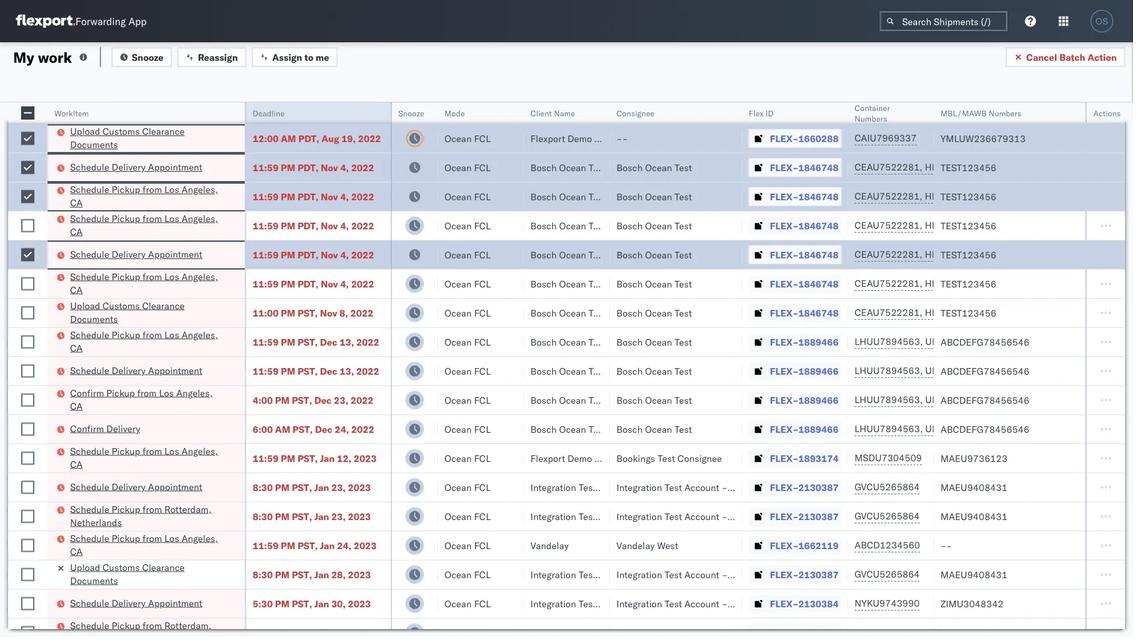 Task type: vqa. For each thing, say whether or not it's contained in the screenshot.


Task type: describe. For each thing, give the bounding box(es) containing it.
3 4, from the top
[[340, 220, 349, 232]]

deadline
[[253, 108, 285, 118]]

9 ocean fcl from the top
[[445, 366, 491, 377]]

2130384
[[799, 599, 839, 610]]

flexport. image
[[16, 15, 75, 28]]

reassign
[[198, 51, 238, 63]]

1662119
[[799, 540, 839, 552]]

los for 5th schedule pickup from los angeles, ca button from the bottom
[[164, 213, 179, 224]]

forwarding app link
[[16, 15, 147, 28]]

1 schedule delivery appointment button from the top
[[70, 161, 202, 175]]

2 ocean fcl from the top
[[445, 162, 491, 173]]

4 resize handle column header from the left
[[422, 103, 438, 638]]

2 test123456 from the top
[[941, 191, 997, 202]]

2 schedule pickup from rotterdam, netherlands from the top
[[70, 620, 211, 638]]

hlxu6269489, for the schedule pickup from los angeles, ca "link" associated with 1st schedule pickup from los angeles, ca button
[[925, 191, 993, 202]]

30,
[[331, 599, 346, 610]]

2 schedule pickup from rotterdam, netherlands button from the top
[[70, 620, 228, 638]]

3 upload customs clearance documents from the top
[[70, 562, 185, 587]]

1893174
[[799, 453, 839, 465]]

angeles, for confirm pickup from los angeles, ca link
[[176, 387, 213, 399]]

6 fcl from the top
[[474, 278, 491, 290]]

pickup for 5th schedule pickup from los angeles, ca button from the bottom
[[112, 213, 140, 224]]

os
[[1096, 16, 1109, 26]]

11:59 pm pst, jan 12, 2023
[[253, 453, 377, 465]]

12:00 am pdt, aug 19, 2022
[[253, 133, 381, 144]]

4 account from the top
[[685, 599, 720, 610]]

upload customs clearance documents for 12:00
[[70, 126, 185, 151]]

appointment for second schedule delivery appointment button from the bottom's the schedule delivery appointment link
[[148, 481, 202, 493]]

6 ocean fcl from the top
[[445, 278, 491, 290]]

flex- for 3rd schedule pickup from los angeles, ca button from the bottom
[[770, 336, 799, 348]]

mbl/mawb numbers
[[941, 108, 1022, 118]]

11 schedule from the top
[[70, 533, 109, 545]]

1 hlxu8034992 from the top
[[995, 161, 1060, 173]]

14 ocean fcl from the top
[[445, 511, 491, 523]]

4 hlxu6269489, from the top
[[925, 249, 993, 260]]

schedule pickup from los angeles, ca link for 1st schedule pickup from los angeles, ca button from the bottom
[[70, 532, 228, 559]]

9 schedule from the top
[[70, 481, 109, 493]]

3 lagerfeld from the top
[[750, 569, 789, 581]]

4 lagerfeld from the top
[[750, 599, 789, 610]]

assign to me
[[272, 51, 329, 63]]

1 2130387 from the top
[[799, 482, 839, 494]]

delivery for 5th schedule delivery appointment button from the bottom
[[112, 161, 146, 173]]

jan left '12,'
[[320, 453, 335, 465]]

5 schedule from the top
[[70, 271, 109, 283]]

schedule delivery appointment for 3rd schedule delivery appointment button from the top
[[70, 365, 202, 377]]

flex id
[[749, 108, 774, 118]]

1 1846748 from the top
[[799, 162, 839, 173]]

lhuu7894563, for schedule pickup from los angeles, ca
[[855, 336, 923, 348]]

4 schedule delivery appointment button from the top
[[70, 481, 202, 495]]

vandelay west
[[617, 540, 678, 552]]

3 ceau7522281, from the top
[[855, 220, 923, 231]]

abcdefg78456546 for confirm pickup from los angeles, ca
[[941, 395, 1030, 406]]

schedule pickup from los angeles, ca for the schedule pickup from los angeles, ca "link" associated with 1st schedule pickup from los angeles, ca button
[[70, 184, 218, 209]]

4:00 pm pst, dec 23, 2022
[[253, 395, 374, 406]]

23, for schedule pickup from rotterdam, netherlands
[[331, 511, 346, 523]]

5 11:59 from the top
[[253, 278, 279, 290]]

cancel batch action
[[1027, 51, 1117, 63]]

angeles, for the schedule pickup from los angeles, ca "link" corresponding to fourth schedule pickup from los angeles, ca button from the bottom
[[182, 271, 218, 283]]

confirm pickup from los angeles, ca button
[[70, 387, 228, 415]]

4:00
[[253, 395, 273, 406]]

11:59 pm pdt, nov 4, 2022 for the schedule pickup from los angeles, ca "link" corresponding to fourth schedule pickup from los angeles, ca button from the bottom
[[253, 278, 374, 290]]

1 ocean fcl from the top
[[445, 133, 491, 144]]

los for 1st schedule pickup from los angeles, ca button from the bottom
[[164, 533, 179, 545]]

resize handle column header for the mbl/mawb numbers button
[[1084, 103, 1100, 638]]

reassign button
[[177, 47, 246, 67]]

1846748 for the schedule pickup from los angeles, ca "link" associated with 1st schedule pickup from los angeles, ca button
[[799, 191, 839, 202]]

pm for 3rd schedule delivery appointment button from the top
[[281, 366, 295, 377]]

1 account from the top
[[685, 482, 720, 494]]

13 schedule from the top
[[70, 620, 109, 632]]

confirm delivery
[[70, 423, 140, 435]]

pm for 5th schedule delivery appointment button from the bottom
[[281, 162, 295, 173]]

confirm delivery link
[[70, 422, 140, 436]]

flex
[[749, 108, 764, 118]]

1 ceau7522281, hlxu6269489, hlxu8034992 from the top
[[855, 161, 1060, 173]]

jan up the '28,'
[[320, 540, 335, 552]]

uetu5238478 for schedule pickup from los angeles, ca
[[926, 336, 990, 348]]

my
[[13, 48, 34, 66]]

schedule delivery appointment for 5th schedule delivery appointment button from the bottom
[[70, 161, 202, 173]]

8 11:59 from the top
[[253, 453, 279, 465]]

1 4, from the top
[[340, 162, 349, 173]]

customs for 11:00
[[103, 300, 140, 312]]

nov for the schedule pickup from los angeles, ca "link" corresponding to fourth schedule pickup from los angeles, ca button from the bottom
[[321, 278, 338, 290]]

11 resize handle column header from the left
[[1110, 103, 1126, 638]]

2 gvcu5265864 from the top
[[855, 511, 920, 522]]

zimu3048342
[[941, 599, 1004, 610]]

pm for 3rd schedule pickup from los angeles, ca button from the bottom
[[281, 336, 295, 348]]

angeles, for the schedule pickup from los angeles, ca "link" related to fifth schedule pickup from los angeles, ca button from the top
[[182, 446, 218, 457]]

forwarding
[[75, 15, 126, 27]]

resize handle column header for mode button
[[508, 103, 524, 638]]

upload customs clearance documents link for 11:00 pm pst, nov 8, 2022
[[70, 299, 228, 326]]

schedule pickup from los angeles, ca link for fifth schedule pickup from los angeles, ca button from the top
[[70, 445, 228, 471]]

2023 right 30,
[[348, 599, 371, 610]]

4 karl from the top
[[730, 599, 747, 610]]

7 ca from the top
[[70, 546, 83, 558]]

me
[[316, 51, 329, 63]]

ymluw236679313
[[941, 133, 1026, 144]]

batch
[[1060, 51, 1086, 63]]

1 8:30 from the top
[[253, 482, 273, 494]]

schedule delivery appointment link for second schedule delivery appointment button from the bottom
[[70, 481, 202, 494]]

omkar for 1st schedule pickup from los angeles, ca button
[[1106, 191, 1134, 202]]

2 karl from the top
[[730, 511, 747, 523]]

cancel batch action button
[[1006, 47, 1126, 67]]

3 schedule delivery appointment button from the top
[[70, 364, 202, 379]]

deadline button
[[246, 105, 378, 118]]

omkar for 5th schedule pickup from los angeles, ca button from the bottom
[[1106, 220, 1134, 232]]

1 maeu9408431 from the top
[[941, 482, 1008, 494]]

jan down 11:59 pm pst, jan 12, 2023
[[314, 482, 329, 494]]

resize handle column header for deadline "button"
[[376, 103, 392, 638]]

13 flex- from the top
[[770, 482, 799, 494]]

client name
[[531, 108, 575, 118]]

demo for bookings test consignee
[[568, 453, 592, 465]]

1 netherlands from the top
[[70, 517, 122, 529]]

delivery for second schedule delivery appointment button from the bottom
[[112, 481, 146, 493]]

2 maeu9408431 from the top
[[941, 511, 1008, 523]]

flex- for fifth schedule pickup from los angeles, ca button from the top
[[770, 453, 799, 465]]

3 maeu9408431 from the top
[[941, 569, 1008, 581]]

resize handle column header for 'container numbers' button
[[918, 103, 934, 638]]

23, for confirm pickup from los angeles, ca
[[334, 395, 348, 406]]

my work
[[13, 48, 72, 66]]

assign
[[272, 51, 302, 63]]

app
[[128, 15, 147, 27]]

1 ca from the top
[[70, 197, 83, 209]]

jaehyu
[[1106, 482, 1134, 494]]

confirm pickup from los angeles, ca
[[70, 387, 213, 412]]

2 account from the top
[[685, 511, 720, 523]]

19,
[[342, 133, 356, 144]]

5:30 pm pst, jan 30, 2023
[[253, 599, 371, 610]]

schedule pickup from los angeles, ca for the schedule pickup from los angeles, ca "link" corresponding to fourth schedule pickup from los angeles, ca button from the bottom
[[70, 271, 218, 296]]

demo for --
[[568, 133, 592, 144]]

6 flex-1846748 from the top
[[770, 307, 839, 319]]

flexport demo consignee for bookings test consignee
[[531, 453, 639, 465]]

cancel
[[1027, 51, 1058, 63]]

Search Shipments (/) text field
[[880, 11, 1008, 31]]

11 flex- from the top
[[770, 424, 799, 435]]

pickup for fourth schedule pickup from los angeles, ca button from the bottom
[[112, 271, 140, 283]]

4 test123456 from the top
[[941, 249, 997, 261]]

west
[[657, 540, 678, 552]]

1 fcl from the top
[[474, 133, 491, 144]]

documents for 11:00 pm pst, nov 8, 2022
[[70, 313, 118, 325]]

nov for upload customs clearance documents link related to 11:00 pm pst, nov 8, 2022
[[320, 307, 337, 319]]

4 ocean fcl from the top
[[445, 220, 491, 232]]

17 fcl from the top
[[474, 599, 491, 610]]

1 rotterdam, from the top
[[164, 504, 211, 515]]

dec up 11:59 pm pst, jan 12, 2023
[[315, 424, 333, 435]]

schedule pickup from los angeles, ca link for 1st schedule pickup from los angeles, ca button
[[70, 183, 228, 210]]

actions
[[1094, 108, 1121, 118]]

flex- for 5th schedule pickup from los angeles, ca button from the bottom
[[770, 220, 799, 232]]

1846748 for the schedule pickup from los angeles, ca "link" corresponding to fourth schedule pickup from los angeles, ca button from the bottom
[[799, 278, 839, 290]]

15 fcl from the top
[[474, 540, 491, 552]]

operato
[[1106, 108, 1134, 118]]

clearance for 12:00 am pdt, aug 19, 2022
[[142, 126, 185, 137]]

pickup for 1st schedule pickup from los angeles, ca button from the bottom
[[112, 533, 140, 545]]

2 schedule from the top
[[70, 184, 109, 196]]

2 ceau7522281, from the top
[[855, 191, 923, 202]]

flex-1660288
[[770, 133, 839, 144]]

15 ocean fcl from the top
[[445, 540, 491, 552]]

pickup for second schedule pickup from rotterdam, netherlands button from the top
[[112, 620, 140, 632]]

resize handle column header for the workitem "button"
[[229, 103, 245, 638]]

flex-1662119
[[770, 540, 839, 552]]

8 schedule from the top
[[70, 446, 109, 457]]

uetu5238478 for confirm pickup from los angeles, ca
[[926, 394, 990, 406]]

3 integration from the top
[[617, 569, 662, 581]]

upload customs clearance documents link for 12:00 am pdt, aug 19, 2022
[[70, 125, 228, 152]]

3 8:30 from the top
[[253, 569, 273, 581]]

11:00
[[253, 307, 279, 319]]

vandelay for vandelay west
[[617, 540, 655, 552]]

13 fcl from the top
[[474, 482, 491, 494]]

11:59 pm pst, jan 24, 2023
[[253, 540, 377, 552]]

1 integration from the top
[[617, 482, 662, 494]]

los for fourth schedule pickup from los angeles, ca button from the bottom
[[164, 271, 179, 283]]

resize handle column header for consignee button
[[727, 103, 742, 638]]

1 integration test account - karl lagerfeld from the top
[[617, 482, 789, 494]]

3 gvcu5265864 from the top
[[855, 569, 920, 581]]

2 integration test account - karl lagerfeld from the top
[[617, 511, 789, 523]]

workitem button
[[48, 105, 232, 118]]

flex-1889466 for schedule delivery appointment
[[770, 366, 839, 377]]

work
[[38, 48, 72, 66]]

omkar for fourth schedule delivery appointment button from the bottom of the page
[[1106, 249, 1134, 261]]

container numbers button
[[848, 100, 921, 124]]

upload customs clearance documents button for 11:00 pm pst, nov 8, 2022
[[70, 299, 228, 327]]

bookings
[[617, 453, 655, 465]]

delivery for 5th schedule delivery appointment button
[[112, 598, 146, 609]]

msdu7304509
[[855, 453, 922, 464]]

schedule delivery appointment link for 5th schedule delivery appointment button from the bottom
[[70, 161, 202, 174]]

appointment for 3rd schedule delivery appointment button from the top the schedule delivery appointment link
[[148, 365, 202, 377]]

2 4, from the top
[[340, 191, 349, 202]]

12 schedule from the top
[[70, 598, 109, 609]]

10 fcl from the top
[[474, 395, 491, 406]]

hlxu6269489, for 5th schedule pickup from los angeles, ca button from the bottom's the schedule pickup from los angeles, ca "link"
[[925, 220, 993, 231]]

confirm delivery button
[[70, 422, 140, 437]]

6:00 am pst, dec 24, 2022
[[253, 424, 374, 435]]

lhuu7894563, uetu5238478 for schedule delivery appointment
[[855, 365, 990, 377]]

2 lagerfeld from the top
[[750, 511, 789, 523]]

schedule pickup from los angeles, ca link for fourth schedule pickup from los angeles, ca button from the bottom
[[70, 270, 228, 297]]

schedule pickup from los angeles, ca for the schedule pickup from los angeles, ca "link" associated with 3rd schedule pickup from los angeles, ca button from the bottom
[[70, 329, 218, 354]]

schedule delivery appointment for fourth schedule delivery appointment button from the bottom of the page
[[70, 249, 202, 260]]

pst, down the 11:00 pm pst, nov 8, 2022
[[298, 336, 318, 348]]

6:00
[[253, 424, 273, 435]]

mode button
[[438, 105, 511, 118]]

1660288
[[799, 133, 839, 144]]

3 customs from the top
[[103, 562, 140, 574]]

4 hlxu8034992 from the top
[[995, 249, 1060, 260]]

4 schedule from the top
[[70, 249, 109, 260]]

1 vertical spatial snooze
[[398, 108, 424, 118]]

lhuu7894563, for schedule delivery appointment
[[855, 365, 923, 377]]

8 fcl from the top
[[474, 336, 491, 348]]

2 fcl from the top
[[474, 162, 491, 173]]

5 ocean fcl from the top
[[445, 249, 491, 261]]

10 ocean fcl from the top
[[445, 395, 491, 406]]

14 fcl from the top
[[474, 511, 491, 523]]

2 schedule delivery appointment button from the top
[[70, 248, 202, 263]]

flex- for 5th schedule delivery appointment button from the bottom
[[770, 162, 799, 173]]

28,
[[331, 569, 346, 581]]

to
[[305, 51, 314, 63]]

3 integration test account - karl lagerfeld from the top
[[617, 569, 789, 581]]

consignee button
[[610, 105, 729, 118]]

flex- for 1st schedule pickup from los angeles, ca button
[[770, 191, 799, 202]]

angeles, for 5th schedule pickup from los angeles, ca button from the bottom's the schedule pickup from los angeles, ca "link"
[[182, 213, 218, 224]]

2023 right the '28,'
[[348, 569, 371, 581]]

client
[[531, 108, 552, 118]]

flex-2130384
[[770, 599, 839, 610]]

1 schedule pickup from rotterdam, netherlands from the top
[[70, 504, 211, 529]]

container
[[855, 103, 890, 113]]

8 ocean fcl from the top
[[445, 336, 491, 348]]

1 hlxu6269489, from the top
[[925, 161, 993, 173]]

flex- for fourth schedule pickup from los angeles, ca button from the bottom
[[770, 278, 799, 290]]

nyku9743990
[[855, 598, 920, 610]]

4 ca from the top
[[70, 342, 83, 354]]

container numbers
[[855, 103, 890, 123]]

3 clearance from the top
[[142, 562, 185, 574]]

2023 right '12,'
[[354, 453, 377, 465]]

flex-1893174
[[770, 453, 839, 465]]

id
[[766, 108, 774, 118]]

abcdefg78456546 for schedule pickup from los angeles, ca
[[941, 336, 1030, 348]]

angeles, for the schedule pickup from los angeles, ca "link" corresponding to 1st schedule pickup from los angeles, ca button from the bottom
[[182, 533, 218, 545]]

17 flex- from the top
[[770, 599, 799, 610]]

2 ceau7522281, hlxu6269489, hlxu8034992 from the top
[[855, 191, 1060, 202]]

pst, down "8:30 pm pst, jan 28, 2023"
[[292, 599, 312, 610]]

workitem
[[54, 108, 89, 118]]

confirm pickup from los angeles, ca link
[[70, 387, 228, 413]]

pickup for confirm pickup from los angeles, ca button
[[106, 387, 135, 399]]

17 ocean fcl from the top
[[445, 599, 491, 610]]

1 horizontal spatial --
[[941, 540, 952, 552]]

customs for 12:00
[[103, 126, 140, 137]]

1 test123456 from the top
[[941, 162, 997, 173]]

assign to me button
[[252, 47, 338, 67]]

6 schedule from the top
[[70, 329, 109, 341]]

los for 1st schedule pickup from los angeles, ca button
[[164, 184, 179, 196]]



Task type: locate. For each thing, give the bounding box(es) containing it.
pickup for 3rd schedule pickup from los angeles, ca button from the bottom
[[112, 329, 140, 341]]

7 11:59 from the top
[[253, 366, 279, 377]]

omkar
[[1106, 133, 1134, 144], [1106, 162, 1134, 173], [1106, 191, 1134, 202], [1106, 220, 1134, 232], [1106, 249, 1134, 261]]

pst, up 4:00 pm pst, dec 23, 2022
[[298, 366, 318, 377]]

1 flex-1889466 from the top
[[770, 336, 839, 348]]

0 vertical spatial schedule pickup from rotterdam, netherlands
[[70, 504, 211, 529]]

delivery for 3rd schedule delivery appointment button from the top
[[112, 365, 146, 377]]

11:59 pm pst, dec 13, 2022 for schedule delivery appointment
[[253, 366, 379, 377]]

2 vertical spatial gvcu5265864
[[855, 569, 920, 581]]

abcdefg78456546 for schedule delivery appointment
[[941, 366, 1030, 377]]

3 hlxu6269489, from the top
[[925, 220, 993, 231]]

vandelay
[[531, 540, 569, 552], [617, 540, 655, 552]]

2 vertical spatial maeu9408431
[[941, 569, 1008, 581]]

2 8:30 pm pst, jan 23, 2023 from the top
[[253, 511, 371, 523]]

12:00
[[253, 133, 279, 144]]

4 schedule pickup from los angeles, ca link from the top
[[70, 329, 228, 355]]

0 vertical spatial netherlands
[[70, 517, 122, 529]]

23, up 11:59 pm pst, jan 24, 2023
[[331, 511, 346, 523]]

2023 down '12,'
[[348, 482, 371, 494]]

snooze down "app"
[[132, 51, 164, 63]]

upload for 12:00 am pdt, aug 19, 2022
[[70, 126, 100, 137]]

2130387 down 1893174
[[799, 482, 839, 494]]

1 vertical spatial upload customs clearance documents link
[[70, 299, 228, 326]]

1 vertical spatial 2130387
[[799, 511, 839, 523]]

integration test account - karl lagerfeld
[[617, 482, 789, 494], [617, 511, 789, 523], [617, 569, 789, 581], [617, 599, 789, 610]]

flex-1846748 for fourth schedule delivery appointment button from the bottom of the page
[[770, 249, 839, 261]]

angeles, for the schedule pickup from los angeles, ca "link" associated with 3rd schedule pickup from los angeles, ca button from the bottom
[[182, 329, 218, 341]]

3 fcl from the top
[[474, 191, 491, 202]]

2022
[[358, 133, 381, 144], [351, 162, 374, 173], [351, 191, 374, 202], [351, 220, 374, 232], [351, 249, 374, 261], [351, 278, 374, 290], [351, 307, 374, 319], [356, 336, 379, 348], [356, 366, 379, 377], [351, 395, 374, 406], [351, 424, 374, 435]]

5 resize handle column header from the left
[[508, 103, 524, 638]]

11:59 pm pst, dec 13, 2022
[[253, 336, 379, 348], [253, 366, 379, 377]]

13, for schedule delivery appointment
[[340, 366, 354, 377]]

numbers up the ymluw236679313
[[989, 108, 1022, 118]]

2023 up 11:59 pm pst, jan 24, 2023
[[348, 511, 371, 523]]

2 confirm from the top
[[70, 423, 104, 435]]

nov for the schedule pickup from los angeles, ca "link" associated with 1st schedule pickup from los angeles, ca button
[[321, 191, 338, 202]]

bosch
[[531, 162, 557, 173], [617, 162, 643, 173], [531, 191, 557, 202], [617, 191, 643, 202], [531, 220, 557, 232], [617, 220, 643, 232], [531, 249, 557, 261], [617, 249, 643, 261], [531, 278, 557, 290], [617, 278, 643, 290], [531, 307, 557, 319], [617, 307, 643, 319], [531, 336, 557, 348], [617, 336, 643, 348], [531, 366, 557, 377], [617, 366, 643, 377], [531, 395, 557, 406], [617, 395, 643, 406], [531, 424, 557, 435], [617, 424, 643, 435]]

4 schedule pickup from los angeles, ca button from the top
[[70, 329, 228, 356]]

1 vertical spatial 8:30
[[253, 511, 273, 523]]

schedule pickup from rotterdam, netherlands
[[70, 504, 211, 529], [70, 620, 211, 638]]

13, for schedule pickup from los angeles, ca
[[340, 336, 354, 348]]

None checkbox
[[21, 132, 34, 145], [21, 190, 34, 203], [21, 219, 34, 233], [21, 248, 34, 262], [21, 307, 34, 320], [21, 336, 34, 349], [21, 423, 34, 436], [21, 481, 34, 495], [21, 540, 34, 553], [21, 569, 34, 582], [21, 598, 34, 611], [21, 132, 34, 145], [21, 190, 34, 203], [21, 219, 34, 233], [21, 248, 34, 262], [21, 307, 34, 320], [21, 336, 34, 349], [21, 423, 34, 436], [21, 481, 34, 495], [21, 540, 34, 553], [21, 569, 34, 582], [21, 598, 34, 611]]

3 abcdefg78456546 from the top
[[941, 395, 1030, 406]]

2 vertical spatial customs
[[103, 562, 140, 574]]

numbers for container numbers
[[855, 113, 888, 123]]

schedule delivery appointment link for 5th schedule delivery appointment button
[[70, 597, 202, 610]]

1 vertical spatial flexport demo consignee
[[531, 453, 639, 465]]

flex-
[[770, 133, 799, 144], [770, 162, 799, 173], [770, 191, 799, 202], [770, 220, 799, 232], [770, 249, 799, 261], [770, 278, 799, 290], [770, 307, 799, 319], [770, 336, 799, 348], [770, 366, 799, 377], [770, 395, 799, 406], [770, 424, 799, 435], [770, 453, 799, 465], [770, 482, 799, 494], [770, 511, 799, 523], [770, 540, 799, 552], [770, 569, 799, 581], [770, 599, 799, 610]]

confirm up confirm delivery
[[70, 387, 104, 399]]

lhuu7894563, uetu5238478 for confirm pickup from los angeles, ca
[[855, 394, 990, 406]]

pickup inside confirm pickup from los angeles, ca
[[106, 387, 135, 399]]

bosch ocean test
[[531, 162, 606, 173], [617, 162, 692, 173], [531, 191, 606, 202], [617, 191, 692, 202], [531, 220, 606, 232], [617, 220, 692, 232], [531, 249, 606, 261], [617, 249, 692, 261], [531, 278, 606, 290], [617, 278, 692, 290], [531, 307, 606, 319], [617, 307, 692, 319], [531, 336, 606, 348], [617, 336, 692, 348], [531, 366, 606, 377], [617, 366, 692, 377], [531, 395, 606, 406], [617, 395, 692, 406], [531, 424, 606, 435], [617, 424, 692, 435]]

4 ceau7522281, from the top
[[855, 249, 923, 260]]

pst, down 11:59 pm pst, jan 12, 2023
[[292, 482, 312, 494]]

2 flex-1889466 from the top
[[770, 366, 839, 377]]

from
[[143, 184, 162, 196], [143, 213, 162, 224], [143, 271, 162, 283], [143, 329, 162, 341], [137, 387, 157, 399], [143, 446, 162, 457], [143, 504, 162, 515], [143, 533, 162, 545], [143, 620, 162, 632]]

pm for confirm pickup from los angeles, ca button
[[275, 395, 290, 406]]

1846748 for 5th schedule pickup from los angeles, ca button from the bottom's the schedule pickup from los angeles, ca "link"
[[799, 220, 839, 232]]

1 schedule pickup from los angeles, ca button from the top
[[70, 183, 228, 211]]

23,
[[334, 395, 348, 406], [331, 482, 346, 494], [331, 511, 346, 523]]

jan left the '28,'
[[314, 569, 329, 581]]

schedule pickup from los angeles, ca
[[70, 184, 218, 209], [70, 213, 218, 238], [70, 271, 218, 296], [70, 329, 218, 354], [70, 446, 218, 470], [70, 533, 218, 558]]

10 resize handle column header from the left
[[1084, 103, 1100, 638]]

0 horizontal spatial --
[[617, 133, 628, 144]]

3 schedule from the top
[[70, 213, 109, 224]]

flex- for upload customs clearance documents button associated with 11:00 pm pst, nov 8, 2022
[[770, 307, 799, 319]]

schedule delivery appointment for second schedule delivery appointment button from the bottom
[[70, 481, 202, 493]]

12,
[[337, 453, 352, 465]]

1 omkar from the top
[[1106, 133, 1134, 144]]

0 vertical spatial 8:30 pm pst, jan 23, 2023
[[253, 482, 371, 494]]

13,
[[340, 336, 354, 348], [340, 366, 354, 377]]

am right 6:00 at the bottom of page
[[275, 424, 290, 435]]

los inside confirm pickup from los angeles, ca
[[159, 387, 174, 399]]

0 vertical spatial schedule pickup from rotterdam, netherlands link
[[70, 503, 228, 530]]

dec for schedule delivery appointment
[[320, 366, 338, 377]]

schedule delivery appointment link for fourth schedule delivery appointment button from the bottom of the page
[[70, 248, 202, 261]]

delivery
[[112, 161, 146, 173], [112, 249, 146, 260], [112, 365, 146, 377], [106, 423, 140, 435], [112, 481, 146, 493], [112, 598, 146, 609]]

2 flex-2130387 from the top
[[770, 511, 839, 523]]

angeles, inside confirm pickup from los angeles, ca
[[176, 387, 213, 399]]

am
[[281, 133, 296, 144], [275, 424, 290, 435]]

0 vertical spatial 23,
[[334, 395, 348, 406]]

1 vertical spatial gvcu5265864
[[855, 511, 920, 522]]

0 horizontal spatial snooze
[[132, 51, 164, 63]]

4 1846748 from the top
[[799, 249, 839, 261]]

1 vertical spatial upload customs clearance documents
[[70, 300, 185, 325]]

los for confirm pickup from los angeles, ca button
[[159, 387, 174, 399]]

flex-1889466 for confirm pickup from los angeles, ca
[[770, 395, 839, 406]]

client name button
[[524, 105, 597, 118]]

lagerfeld down flex-1893174
[[750, 482, 789, 494]]

1 gvcu5265864 from the top
[[855, 482, 920, 493]]

4 integration test account - karl lagerfeld from the top
[[617, 599, 789, 610]]

0 vertical spatial flex-2130387
[[770, 482, 839, 494]]

0 vertical spatial maeu9408431
[[941, 482, 1008, 494]]

2130387 up 2130384
[[799, 569, 839, 581]]

8:30 down 6:00 at the bottom of page
[[253, 482, 273, 494]]

3 schedule delivery appointment link from the top
[[70, 364, 202, 378]]

1 karl from the top
[[730, 482, 747, 494]]

--
[[617, 133, 628, 144], [941, 540, 952, 552]]

0 vertical spatial customs
[[103, 126, 140, 137]]

0 vertical spatial snooze
[[132, 51, 164, 63]]

23, down '12,'
[[331, 482, 346, 494]]

13, up 4:00 pm pst, dec 23, 2022
[[340, 366, 354, 377]]

0 vertical spatial 13,
[[340, 336, 354, 348]]

1 vertical spatial --
[[941, 540, 952, 552]]

dec up 4:00 pm pst, dec 23, 2022
[[320, 366, 338, 377]]

1 confirm from the top
[[70, 387, 104, 399]]

0 vertical spatial clearance
[[142, 126, 185, 137]]

2 ca from the top
[[70, 226, 83, 238]]

0 vertical spatial 8:30
[[253, 482, 273, 494]]

7 resize handle column header from the left
[[727, 103, 742, 638]]

4 ceau7522281, hlxu6269489, hlxu8034992 from the top
[[855, 249, 1060, 260]]

11:59 pm pst, dec 13, 2022 for schedule pickup from los angeles, ca
[[253, 336, 379, 348]]

0 vertical spatial gvcu5265864
[[855, 482, 920, 493]]

1 upload from the top
[[70, 126, 100, 137]]

1 vertical spatial 23,
[[331, 482, 346, 494]]

numbers down container
[[855, 113, 888, 123]]

24, up the '28,'
[[337, 540, 352, 552]]

8:30 pm pst, jan 23, 2023 down 11:59 pm pst, jan 12, 2023
[[253, 482, 371, 494]]

23, up 6:00 am pst, dec 24, 2022 at the bottom
[[334, 395, 348, 406]]

rotterdam,
[[164, 504, 211, 515], [164, 620, 211, 632]]

1 horizontal spatial numbers
[[989, 108, 1022, 118]]

ceau7522281,
[[855, 161, 923, 173], [855, 191, 923, 202], [855, 220, 923, 231], [855, 249, 923, 260], [855, 278, 923, 289], [855, 307, 923, 319]]

abcdefg78456546
[[941, 336, 1030, 348], [941, 366, 1030, 377], [941, 395, 1030, 406], [941, 424, 1030, 435]]

nov for 5th schedule pickup from los angeles, ca button from the bottom's the schedule pickup from los angeles, ca "link"
[[321, 220, 338, 232]]

schedule delivery appointment link
[[70, 161, 202, 174], [70, 248, 202, 261], [70, 364, 202, 378], [70, 481, 202, 494], [70, 597, 202, 610]]

2 schedule pickup from los angeles, ca button from the top
[[70, 212, 228, 240]]

flex-2130387 up flex-1662119 at right bottom
[[770, 511, 839, 523]]

4 4, from the top
[[340, 249, 349, 261]]

upload customs clearance documents button
[[70, 125, 228, 153], [70, 299, 228, 327]]

1 vertical spatial upload
[[70, 300, 100, 312]]

0 vertical spatial 24,
[[335, 424, 349, 435]]

caiu7969337
[[855, 132, 917, 144]]

los for fifth schedule pickup from los angeles, ca button from the top
[[164, 446, 179, 457]]

pst, left 8,
[[298, 307, 318, 319]]

3 ocean fcl from the top
[[445, 191, 491, 202]]

24, up '12,'
[[335, 424, 349, 435]]

4,
[[340, 162, 349, 173], [340, 191, 349, 202], [340, 220, 349, 232], [340, 249, 349, 261], [340, 278, 349, 290]]

2 vertical spatial flex-2130387
[[770, 569, 839, 581]]

1 vertical spatial flex-2130387
[[770, 511, 839, 523]]

snooze left mode
[[398, 108, 424, 118]]

flex-1889466 for schedule pickup from los angeles, ca
[[770, 336, 839, 348]]

action
[[1088, 51, 1117, 63]]

lagerfeld left 2130384
[[750, 599, 789, 610]]

2 hlxu6269489, from the top
[[925, 191, 993, 202]]

flex-1846748 button
[[749, 158, 842, 177], [749, 158, 842, 177], [749, 188, 842, 206], [749, 188, 842, 206], [749, 217, 842, 235], [749, 217, 842, 235], [749, 246, 842, 264], [749, 246, 842, 264], [749, 275, 842, 293], [749, 275, 842, 293], [749, 304, 842, 323], [749, 304, 842, 323]]

angeles,
[[182, 184, 218, 196], [182, 213, 218, 224], [182, 271, 218, 283], [182, 329, 218, 341], [176, 387, 213, 399], [182, 446, 218, 457], [182, 533, 218, 545]]

appointment for the schedule delivery appointment link for 5th schedule delivery appointment button from the bottom
[[148, 161, 202, 173]]

flex-2130387
[[770, 482, 839, 494], [770, 511, 839, 523], [770, 569, 839, 581]]

flex-2130387 down flex-1662119 at right bottom
[[770, 569, 839, 581]]

ceau7522281, hlxu6269489, hlxu8034992
[[855, 161, 1060, 173], [855, 191, 1060, 202], [855, 220, 1060, 231], [855, 249, 1060, 260], [855, 278, 1060, 289], [855, 307, 1060, 319]]

1 vertical spatial documents
[[70, 313, 118, 325]]

0 vertical spatial documents
[[70, 139, 118, 151]]

9 fcl from the top
[[474, 366, 491, 377]]

2 vertical spatial upload customs clearance documents link
[[70, 561, 228, 588]]

pm for upload customs clearance documents button associated with 11:00 pm pst, nov 8, 2022
[[281, 307, 295, 319]]

schedule pickup from los angeles, ca button
[[70, 183, 228, 211], [70, 212, 228, 240], [70, 270, 228, 298], [70, 329, 228, 356], [70, 445, 228, 473], [70, 532, 228, 560]]

upload for 11:00 pm pst, nov 8, 2022
[[70, 300, 100, 312]]

1889466 for schedule pickup from los angeles, ca
[[799, 336, 839, 348]]

11:59 pm pdt, nov 4, 2022 for the schedule pickup from los angeles, ca "link" associated with 1st schedule pickup from los angeles, ca button
[[253, 191, 374, 202]]

pst, down 6:00 am pst, dec 24, 2022 at the bottom
[[298, 453, 318, 465]]

0 vertical spatial flexport demo consignee
[[531, 133, 639, 144]]

6 hlxu8034992 from the top
[[995, 307, 1060, 319]]

1 vertical spatial flexport
[[531, 453, 565, 465]]

0 vertical spatial rotterdam,
[[164, 504, 211, 515]]

gvcu5265864 up nyku9743990
[[855, 569, 920, 581]]

4 11:59 pm pdt, nov 4, 2022 from the top
[[253, 249, 374, 261]]

abcd1234560
[[855, 540, 920, 552]]

pm for fifth schedule pickup from los angeles, ca button from the top
[[281, 453, 295, 465]]

1 vertical spatial 13,
[[340, 366, 354, 377]]

24, for 2022
[[335, 424, 349, 435]]

2 netherlands from the top
[[70, 634, 122, 638]]

3 ca from the top
[[70, 284, 83, 296]]

am right 12:00
[[281, 133, 296, 144]]

appointment for the schedule delivery appointment link corresponding to 5th schedule delivery appointment button
[[148, 598, 202, 609]]

0 vertical spatial am
[[281, 133, 296, 144]]

6 ceau7522281, hlxu6269489, hlxu8034992 from the top
[[855, 307, 1060, 319]]

pm for 1st schedule pickup from los angeles, ca button from the bottom
[[281, 540, 295, 552]]

-- right abcd1234560
[[941, 540, 952, 552]]

6 schedule pickup from los angeles, ca from the top
[[70, 533, 218, 558]]

pst, up 6:00 am pst, dec 24, 2022 at the bottom
[[292, 395, 312, 406]]

1 vertical spatial netherlands
[[70, 634, 122, 638]]

0 vertical spatial upload customs clearance documents
[[70, 126, 185, 151]]

6 11:59 from the top
[[253, 336, 279, 348]]

4 flex- from the top
[[770, 220, 799, 232]]

hlxu6269489,
[[925, 161, 993, 173], [925, 191, 993, 202], [925, 220, 993, 231], [925, 249, 993, 260], [925, 278, 993, 289], [925, 307, 993, 319]]

forwarding app
[[75, 15, 147, 27]]

upload customs clearance documents button for 12:00 am pdt, aug 19, 2022
[[70, 125, 228, 153]]

os button
[[1087, 6, 1118, 36]]

1 flex- from the top
[[770, 133, 799, 144]]

flex- for 1st schedule pickup from los angeles, ca button from the bottom
[[770, 540, 799, 552]]

8,
[[340, 307, 348, 319]]

mbl/mawb numbers button
[[934, 105, 1087, 118]]

lhuu7894563, for confirm pickup from los angeles, ca
[[855, 394, 923, 406]]

aug
[[322, 133, 339, 144]]

lagerfeld
[[750, 482, 789, 494], [750, 511, 789, 523], [750, 569, 789, 581], [750, 599, 789, 610]]

7 ocean fcl from the top
[[445, 307, 491, 319]]

2130387
[[799, 482, 839, 494], [799, 511, 839, 523], [799, 569, 839, 581]]

0 horizontal spatial vandelay
[[531, 540, 569, 552]]

12 ocean fcl from the top
[[445, 453, 491, 465]]

vandelay for vandelay
[[531, 540, 569, 552]]

5 schedule pickup from los angeles, ca button from the top
[[70, 445, 228, 473]]

1 vertical spatial schedule pickup from rotterdam, netherlands
[[70, 620, 211, 638]]

1 vertical spatial customs
[[103, 300, 140, 312]]

16 flex- from the top
[[770, 569, 799, 581]]

3 flex-1889466 from the top
[[770, 395, 839, 406]]

3 documents from the top
[[70, 575, 118, 587]]

8:30 pm pst, jan 28, 2023
[[253, 569, 371, 581]]

from inside confirm pickup from los angeles, ca
[[137, 387, 157, 399]]

0 vertical spatial upload customs clearance documents link
[[70, 125, 228, 152]]

2 1846748 from the top
[[799, 191, 839, 202]]

13 ocean fcl from the top
[[445, 482, 491, 494]]

snooze inside button
[[132, 51, 164, 63]]

los for 3rd schedule pickup from los angeles, ca button from the bottom
[[164, 329, 179, 341]]

gvcu5265864
[[855, 482, 920, 493], [855, 511, 920, 522], [855, 569, 920, 581]]

0 vertical spatial upload customs clearance documents button
[[70, 125, 228, 153]]

1 vertical spatial schedule pickup from rotterdam, netherlands button
[[70, 620, 228, 638]]

1889466 for confirm pickup from los angeles, ca
[[799, 395, 839, 406]]

4 integration from the top
[[617, 599, 662, 610]]

13, down 8,
[[340, 336, 354, 348]]

1 vertical spatial demo
[[568, 453, 592, 465]]

5 schedule delivery appointment from the top
[[70, 598, 202, 609]]

2 vertical spatial 8:30
[[253, 569, 273, 581]]

snooze button
[[111, 47, 172, 67]]

2 vertical spatial 23,
[[331, 511, 346, 523]]

3 schedule delivery appointment from the top
[[70, 365, 202, 377]]

pm
[[281, 162, 295, 173], [281, 191, 295, 202], [281, 220, 295, 232], [281, 249, 295, 261], [281, 278, 295, 290], [281, 307, 295, 319], [281, 336, 295, 348], [281, 366, 295, 377], [275, 395, 290, 406], [281, 453, 295, 465], [275, 482, 290, 494], [275, 511, 290, 523], [281, 540, 295, 552], [275, 569, 290, 581], [275, 599, 290, 610]]

name
[[554, 108, 575, 118]]

clearance for 11:00 pm pst, nov 8, 2022
[[142, 300, 185, 312]]

1 vertical spatial 24,
[[337, 540, 352, 552]]

numbers inside container numbers
[[855, 113, 888, 123]]

flex-1846748 for 1st schedule pickup from los angeles, ca button
[[770, 191, 839, 202]]

demo left bookings
[[568, 453, 592, 465]]

0 vertical spatial 11:59 pm pst, dec 13, 2022
[[253, 336, 379, 348]]

pickup
[[112, 184, 140, 196], [112, 213, 140, 224], [112, 271, 140, 283], [112, 329, 140, 341], [106, 387, 135, 399], [112, 446, 140, 457], [112, 504, 140, 515], [112, 533, 140, 545], [112, 620, 140, 632]]

confirm for confirm pickup from los angeles, ca
[[70, 387, 104, 399]]

flex-2130387 button
[[749, 479, 842, 497], [749, 479, 842, 497], [749, 508, 842, 526], [749, 508, 842, 526], [749, 566, 842, 585], [749, 566, 842, 585]]

maeu9736123
[[941, 453, 1008, 465]]

12 fcl from the top
[[474, 453, 491, 465]]

2 vertical spatial clearance
[[142, 562, 185, 574]]

5:30
[[253, 599, 273, 610]]

2130387 up 1662119
[[799, 511, 839, 523]]

16 fcl from the top
[[474, 569, 491, 581]]

2 vertical spatial upload customs clearance documents
[[70, 562, 185, 587]]

flexport for bookings test consignee
[[531, 453, 565, 465]]

0 vertical spatial schedule pickup from rotterdam, netherlands button
[[70, 503, 228, 531]]

5 1846748 from the top
[[799, 278, 839, 290]]

0 vertical spatial demo
[[568, 133, 592, 144]]

gvcu5265864 up abcd1234560
[[855, 511, 920, 522]]

dec for schedule pickup from los angeles, ca
[[320, 336, 338, 348]]

8:30 pm pst, jan 23, 2023
[[253, 482, 371, 494], [253, 511, 371, 523]]

1 vertical spatial am
[[275, 424, 290, 435]]

lagerfeld down flex-1662119 at right bottom
[[750, 569, 789, 581]]

11:59 pm pdt, nov 4, 2022
[[253, 162, 374, 173], [253, 191, 374, 202], [253, 220, 374, 232], [253, 249, 374, 261], [253, 278, 374, 290]]

gvcu5265864 down msdu7304509
[[855, 482, 920, 493]]

los
[[164, 184, 179, 196], [164, 213, 179, 224], [164, 271, 179, 283], [164, 329, 179, 341], [159, 387, 174, 399], [164, 446, 179, 457], [164, 533, 179, 545]]

6 test123456 from the top
[[941, 307, 997, 319]]

11:59 pm pst, dec 13, 2022 down the 11:00 pm pst, nov 8, 2022
[[253, 336, 379, 348]]

0 vertical spatial --
[[617, 133, 628, 144]]

1 vertical spatial clearance
[[142, 300, 185, 312]]

mbl/mawb
[[941, 108, 987, 118]]

1 1889466 from the top
[[799, 336, 839, 348]]

flex-2130387 down flex-1893174
[[770, 482, 839, 494]]

1 horizontal spatial snooze
[[398, 108, 424, 118]]

flexport demo consignee for --
[[531, 133, 639, 144]]

jan left 30,
[[314, 599, 329, 610]]

test123456
[[941, 162, 997, 173], [941, 191, 997, 202], [941, 220, 997, 232], [941, 249, 997, 261], [941, 278, 997, 290], [941, 307, 997, 319]]

6 schedule pickup from los angeles, ca link from the top
[[70, 532, 228, 559]]

1 11:59 from the top
[[253, 162, 279, 173]]

am for pdt,
[[281, 133, 296, 144]]

schedule
[[70, 161, 109, 173], [70, 184, 109, 196], [70, 213, 109, 224], [70, 249, 109, 260], [70, 271, 109, 283], [70, 329, 109, 341], [70, 365, 109, 377], [70, 446, 109, 457], [70, 481, 109, 493], [70, 504, 109, 515], [70, 533, 109, 545], [70, 598, 109, 609], [70, 620, 109, 632]]

1 vertical spatial schedule pickup from rotterdam, netherlands link
[[70, 620, 228, 638]]

8:30 up 11:59 pm pst, jan 24, 2023
[[253, 511, 273, 523]]

2 vertical spatial 2130387
[[799, 569, 839, 581]]

1 vertical spatial confirm
[[70, 423, 104, 435]]

appointment for fourth schedule delivery appointment button from the bottom of the page's the schedule delivery appointment link
[[148, 249, 202, 260]]

resize handle column header
[[32, 103, 48, 638], [229, 103, 245, 638], [376, 103, 392, 638], [422, 103, 438, 638], [508, 103, 524, 638], [594, 103, 610, 638], [727, 103, 742, 638], [832, 103, 848, 638], [918, 103, 934, 638], [1084, 103, 1100, 638], [1110, 103, 1126, 638]]

None checkbox
[[21, 107, 34, 120], [21, 161, 34, 174], [21, 278, 34, 291], [21, 365, 34, 378], [21, 394, 34, 407], [21, 452, 34, 466], [21, 511, 34, 524], [21, 627, 34, 638], [21, 107, 34, 120], [21, 161, 34, 174], [21, 278, 34, 291], [21, 365, 34, 378], [21, 394, 34, 407], [21, 452, 34, 466], [21, 511, 34, 524], [21, 627, 34, 638]]

confirm inside confirm pickup from los angeles, ca
[[70, 387, 104, 399]]

14 flex- from the top
[[770, 511, 799, 523]]

clearance
[[142, 126, 185, 137], [142, 300, 185, 312], [142, 562, 185, 574]]

5 ceau7522281, from the top
[[855, 278, 923, 289]]

1 upload customs clearance documents from the top
[[70, 126, 185, 151]]

pst, up 11:59 pm pst, jan 24, 2023
[[292, 511, 312, 523]]

3 2130387 from the top
[[799, 569, 839, 581]]

nov for fourth schedule delivery appointment button from the bottom of the page's the schedule delivery appointment link
[[321, 249, 338, 261]]

test
[[589, 162, 606, 173], [675, 162, 692, 173], [589, 191, 606, 202], [675, 191, 692, 202], [589, 220, 606, 232], [675, 220, 692, 232], [589, 249, 606, 261], [675, 249, 692, 261], [589, 278, 606, 290], [675, 278, 692, 290], [589, 307, 606, 319], [675, 307, 692, 319], [589, 336, 606, 348], [675, 336, 692, 348], [589, 366, 606, 377], [675, 366, 692, 377], [589, 395, 606, 406], [675, 395, 692, 406], [589, 424, 606, 435], [675, 424, 692, 435], [658, 453, 675, 465], [665, 482, 682, 494], [665, 511, 682, 523], [665, 569, 682, 581], [665, 599, 682, 610]]

pm for 1st schedule pickup from rotterdam, netherlands button
[[275, 511, 290, 523]]

2 vertical spatial upload
[[70, 562, 100, 574]]

confirm down confirm pickup from los angeles, ca
[[70, 423, 104, 435]]

4 lhuu7894563, from the top
[[855, 423, 923, 435]]

1 schedule from the top
[[70, 161, 109, 173]]

karl
[[730, 482, 747, 494], [730, 511, 747, 523], [730, 569, 747, 581], [730, 599, 747, 610]]

0 vertical spatial upload
[[70, 126, 100, 137]]

dec down the 11:00 pm pst, nov 8, 2022
[[320, 336, 338, 348]]

appointment
[[148, 161, 202, 173], [148, 249, 202, 260], [148, 365, 202, 377], [148, 481, 202, 493], [148, 598, 202, 609]]

1889466 for schedule delivery appointment
[[799, 366, 839, 377]]

1 schedule delivery appointment from the top
[[70, 161, 202, 173]]

mode
[[445, 108, 465, 118]]

pst, up "8:30 pm pst, jan 28, 2023"
[[298, 540, 318, 552]]

lhuu7894563, uetu5238478 for schedule pickup from los angeles, ca
[[855, 336, 990, 348]]

1 vertical spatial upload customs clearance documents button
[[70, 299, 228, 327]]

1 lhuu7894563, uetu5238478 from the top
[[855, 336, 990, 348]]

upload customs clearance documents link
[[70, 125, 228, 152], [70, 299, 228, 326], [70, 561, 228, 588]]

pm for 1st schedule pickup from los angeles, ca button
[[281, 191, 295, 202]]

flex- for 3rd schedule delivery appointment button from the top
[[770, 366, 799, 377]]

schedule delivery appointment
[[70, 161, 202, 173], [70, 249, 202, 260], [70, 365, 202, 377], [70, 481, 202, 493], [70, 598, 202, 609]]

pm for fourth schedule delivery appointment button from the bottom of the page
[[281, 249, 295, 261]]

11:00 pm pst, nov 8, 2022
[[253, 307, 374, 319]]

1 vertical spatial rotterdam,
[[164, 620, 211, 632]]

2 vertical spatial documents
[[70, 575, 118, 587]]

demo down name
[[568, 133, 592, 144]]

1 11:59 pm pdt, nov 4, 2022 from the top
[[253, 162, 374, 173]]

0 vertical spatial flexport
[[531, 133, 565, 144]]

delivery inside confirm delivery link
[[106, 423, 140, 435]]

3 flex-2130387 from the top
[[770, 569, 839, 581]]

pst, down 4:00 pm pst, dec 23, 2022
[[293, 424, 313, 435]]

24,
[[335, 424, 349, 435], [337, 540, 352, 552]]

2 11:59 pm pst, dec 13, 2022 from the top
[[253, 366, 379, 377]]

flex-1846748 for fourth schedule pickup from los angeles, ca button from the bottom
[[770, 278, 839, 290]]

delivery for confirm delivery button
[[106, 423, 140, 435]]

-- down consignee button
[[617, 133, 628, 144]]

3 flex- from the top
[[770, 191, 799, 202]]

jan up 11:59 pm pst, jan 24, 2023
[[314, 511, 329, 523]]

1 horizontal spatial vandelay
[[617, 540, 655, 552]]

11:59 pm pst, dec 13, 2022 up 4:00 pm pst, dec 23, 2022
[[253, 366, 379, 377]]

ca inside confirm pickup from los angeles, ca
[[70, 401, 83, 412]]

3 appointment from the top
[[148, 365, 202, 377]]

resize handle column header for flex id button
[[832, 103, 848, 638]]

1 vertical spatial 8:30 pm pst, jan 23, 2023
[[253, 511, 371, 523]]

schedule pickup from los angeles, ca link for 5th schedule pickup from los angeles, ca button from the bottom
[[70, 212, 228, 239]]

schedule pickup from los angeles, ca for 5th schedule pickup from los angeles, ca button from the bottom's the schedule pickup from los angeles, ca "link"
[[70, 213, 218, 238]]

5 appointment from the top
[[148, 598, 202, 609]]

nov for the schedule delivery appointment link for 5th schedule delivery appointment button from the bottom
[[321, 162, 338, 173]]

1 vertical spatial maeu9408431
[[941, 511, 1008, 523]]

3 account from the top
[[685, 569, 720, 581]]

dec up 6:00 am pst, dec 24, 2022 at the bottom
[[314, 395, 332, 406]]

1 schedule pickup from rotterdam, netherlands button from the top
[[70, 503, 228, 531]]

ca
[[70, 197, 83, 209], [70, 226, 83, 238], [70, 284, 83, 296], [70, 342, 83, 354], [70, 401, 83, 412], [70, 459, 83, 470], [70, 546, 83, 558]]

8:30 pm pst, jan 23, 2023 up 11:59 pm pst, jan 24, 2023
[[253, 511, 371, 523]]

2023 up "8:30 pm pst, jan 28, 2023"
[[354, 540, 377, 552]]

uetu5238478 for schedule delivery appointment
[[926, 365, 990, 377]]

numbers
[[989, 108, 1022, 118], [855, 113, 888, 123]]

jan
[[320, 453, 335, 465], [314, 482, 329, 494], [314, 511, 329, 523], [320, 540, 335, 552], [314, 569, 329, 581], [314, 599, 329, 610]]

1 flex-2130387 from the top
[[770, 482, 839, 494]]

0 vertical spatial 2130387
[[799, 482, 839, 494]]

hlxu6269489, for the schedule pickup from los angeles, ca "link" corresponding to fourth schedule pickup from los angeles, ca button from the bottom
[[925, 278, 993, 289]]

upload customs clearance documents for 11:00
[[70, 300, 185, 325]]

1 schedule pickup from rotterdam, netherlands link from the top
[[70, 503, 228, 530]]

2 schedule delivery appointment link from the top
[[70, 248, 202, 261]]

schedule pickup from los angeles, ca link
[[70, 183, 228, 210], [70, 212, 228, 239], [70, 270, 228, 297], [70, 329, 228, 355], [70, 445, 228, 471], [70, 532, 228, 559]]

consignee inside button
[[617, 108, 655, 118]]

2 13, from the top
[[340, 366, 354, 377]]

1 vertical spatial 11:59 pm pst, dec 13, 2022
[[253, 366, 379, 377]]

8:30 up 5:30
[[253, 569, 273, 581]]

4 flex-1846748 from the top
[[770, 249, 839, 261]]

pst, up 5:30 pm pst, jan 30, 2023
[[292, 569, 312, 581]]

0 horizontal spatial numbers
[[855, 113, 888, 123]]

lagerfeld up flex-1662119 at right bottom
[[750, 511, 789, 523]]

0 vertical spatial confirm
[[70, 387, 104, 399]]

bookings test consignee
[[617, 453, 722, 465]]

flex id button
[[742, 105, 835, 118]]

confirm inside confirm delivery link
[[70, 423, 104, 435]]



